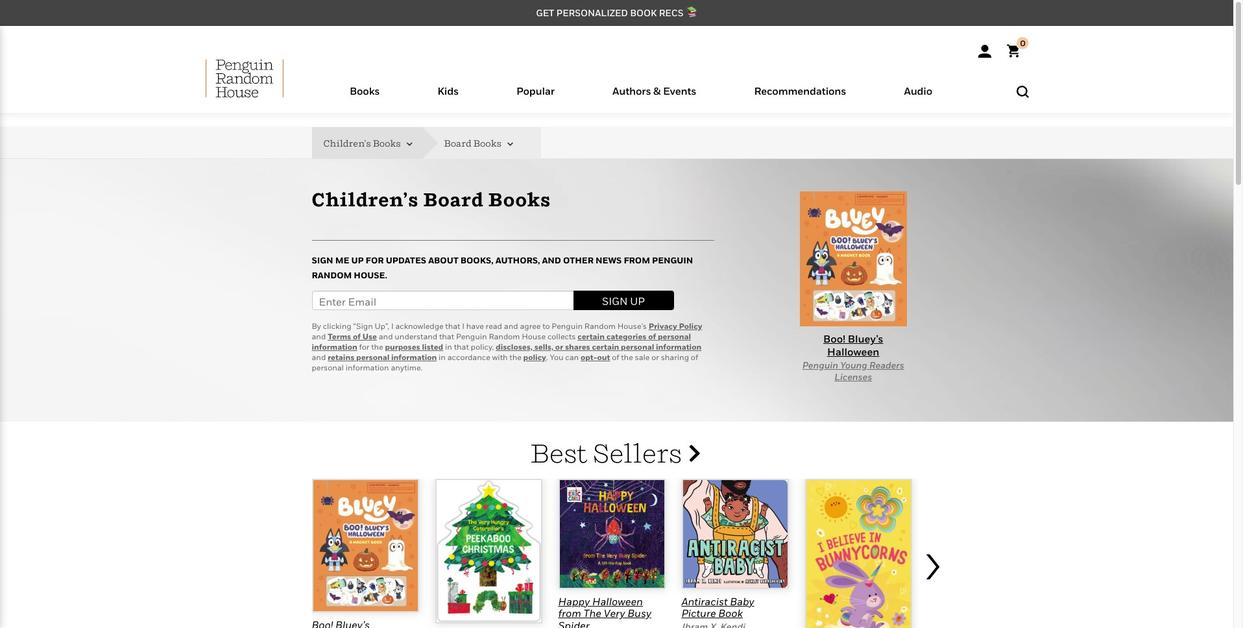 Task type: describe. For each thing, give the bounding box(es) containing it.
of inside certain categories of personal information
[[649, 332, 657, 341]]

recs
[[659, 7, 684, 18]]

picture
[[682, 607, 717, 620]]

agree
[[520, 321, 541, 331]]

discloses, sells, or shares certain personal information link
[[496, 342, 702, 352]]

can
[[566, 352, 579, 362]]

books link
[[350, 84, 380, 113]]

accordance
[[448, 352, 491, 362]]

0 vertical spatial in
[[445, 342, 452, 352]]

&
[[654, 84, 661, 97]]

opt-out link
[[581, 352, 611, 362]]

audio
[[905, 84, 933, 97]]

privacy policy link
[[649, 321, 703, 331]]

understand
[[395, 332, 438, 341]]

kids link
[[438, 84, 459, 113]]

categories
[[607, 332, 647, 341]]

of right sharing
[[691, 352, 699, 362]]

up",
[[375, 321, 390, 331]]

sign me up for updates about books, authors, and other news from penguin random house.
[[312, 255, 694, 280]]

readers
[[870, 359, 905, 371]]

books button
[[321, 82, 409, 113]]

main navigation element
[[174, 59, 1061, 113]]

happy
[[559, 595, 590, 608]]

authors,
[[496, 255, 540, 266]]

0 vertical spatial that
[[446, 321, 461, 331]]

certain inside for the purposes listed in that policy, discloses, sells, or shares certain personal information and retains personal information in accordance with the policy . you can opt-out
[[592, 342, 620, 352]]

house
[[522, 332, 546, 341]]

"sign
[[353, 321, 373, 331]]

happy halloween from the very busy spider
[[559, 595, 652, 628]]

opt-
[[581, 352, 598, 362]]

policy
[[679, 321, 703, 331]]

books down kids 'popup button'
[[474, 137, 502, 148]]

read
[[486, 321, 503, 331]]

out
[[598, 352, 611, 362]]

busy
[[628, 607, 652, 620]]

sign in image
[[979, 45, 992, 58]]

Board Books field
[[444, 127, 542, 159]]

updates
[[386, 255, 427, 266]]

antiracist baby picture book link
[[682, 595, 755, 620]]

children's board books
[[312, 188, 551, 211]]

sign for sign up
[[603, 295, 628, 308]]

discloses,
[[496, 342, 533, 352]]

spider
[[559, 619, 590, 628]]

1 vertical spatial random
[[585, 321, 616, 331]]

2 vertical spatial random
[[489, 332, 520, 341]]

licenses
[[835, 371, 873, 382]]

or inside for the purposes listed in that policy, discloses, sells, or shares certain personal information and retains personal information in accordance with the policy . you can opt-out
[[556, 342, 564, 352]]

acknowledge
[[396, 321, 444, 331]]

terms of use link
[[328, 332, 377, 341]]

1 i from the left
[[391, 321, 394, 331]]

and down by
[[312, 332, 326, 341]]

authors & events
[[613, 84, 697, 97]]

use
[[363, 332, 377, 341]]

penguin random house image
[[205, 59, 283, 98]]

penguin up collects
[[552, 321, 583, 331]]

halloween inside happy halloween from the very busy spider
[[593, 595, 643, 608]]

the very hungry caterpillar's peekaboo christmas image
[[435, 479, 542, 624]]

collects
[[548, 332, 576, 341]]

browse by category or genre navigation
[[312, 127, 702, 159]]

best
[[530, 438, 588, 469]]

get personalized book recs 📚 link
[[536, 7, 698, 18]]

about
[[429, 255, 459, 266]]

personal up sale
[[621, 342, 655, 352]]

boo! bluey's halloween link
[[800, 192, 908, 358]]

get
[[536, 7, 555, 18]]

me
[[335, 255, 350, 266]]

penguin down the "have"
[[456, 332, 487, 341]]

best sellers
[[530, 438, 688, 469]]

books,
[[461, 255, 494, 266]]

by
[[312, 321, 321, 331]]

antiracist
[[682, 595, 728, 608]]

policy link
[[524, 352, 547, 362]]

Children's Books field
[[324, 127, 442, 159]]

up inside button
[[631, 295, 645, 308]]

1 vertical spatial in
[[439, 352, 446, 362]]

authors
[[613, 84, 652, 97]]

board books
[[444, 137, 504, 148]]

penguin inside penguin young readers licenses
[[803, 359, 839, 371]]

sale
[[635, 352, 650, 362]]

by clicking "sign up", i acknowledge that i have read and agree to penguin random house's privacy policy and terms of use and understand that penguin random house collects
[[312, 321, 703, 341]]

sells,
[[535, 342, 554, 352]]

authors & events button
[[584, 82, 726, 113]]

› link
[[922, 523, 948, 628]]

popular button
[[488, 82, 584, 113]]

house.
[[354, 270, 387, 280]]

and inside sign me up for updates about books, authors, and other news from penguin random house.
[[542, 255, 562, 266]]

policy
[[524, 352, 547, 362]]

of the sale or sharing of personal information anytime.
[[312, 352, 699, 373]]

penguin young readers licenses
[[803, 359, 905, 382]]



Task type: vqa. For each thing, say whether or not it's contained in the screenshot.
still
no



Task type: locate. For each thing, give the bounding box(es) containing it.
sign for sign me up for updates about books, authors, and other news from penguin random house.
[[312, 255, 333, 266]]

sign up button
[[574, 291, 674, 310]]

penguin down boo!
[[803, 359, 839, 371]]

shares
[[565, 342, 591, 352]]

children's inside field
[[324, 137, 371, 148]]

1 horizontal spatial angle down image
[[504, 139, 514, 149]]

that inside for the purposes listed in that policy, discloses, sells, or shares certain personal information and retains personal information in accordance with the policy . you can opt-out
[[454, 342, 469, 352]]

sign up house's
[[603, 295, 628, 308]]

0 vertical spatial for
[[366, 255, 384, 266]]

0 vertical spatial random
[[312, 270, 352, 280]]

audio link
[[905, 84, 933, 113]]

board down kids link
[[444, 137, 472, 148]]

books down books link
[[373, 137, 401, 148]]

you
[[550, 352, 564, 362]]

from right news
[[624, 255, 651, 266]]

angle down image inside 'children's books' field
[[403, 139, 413, 149]]

random up 'discloses,' on the left of page
[[489, 332, 520, 341]]

retains
[[328, 352, 355, 362]]

1 vertical spatial up
[[631, 295, 645, 308]]

certain categories of personal information
[[312, 332, 692, 352]]

of down "sign at the left bottom of the page
[[353, 332, 361, 341]]

.
[[547, 352, 548, 362]]

personalized
[[557, 7, 628, 18]]

for inside for the purposes listed in that policy, discloses, sells, or shares certain personal information and retains personal information in accordance with the policy . you can opt-out
[[359, 342, 370, 352]]

from left 'the'
[[559, 607, 582, 620]]

antiracist baby picture book
[[682, 595, 755, 620]]

0 horizontal spatial angle down image
[[403, 139, 413, 149]]

books down browse by category or genre navigation on the top
[[489, 188, 551, 211]]

to
[[543, 321, 550, 331]]

or
[[556, 342, 564, 352], [652, 352, 660, 362]]

sign
[[312, 255, 333, 266], [603, 295, 628, 308]]

baby
[[731, 595, 755, 608]]

boo! bluey's halloween image
[[312, 479, 419, 613]]

happy halloween from the very busy spider link
[[559, 595, 652, 628]]

antiracist baby picture book image
[[682, 479, 789, 589]]

the
[[584, 607, 602, 620]]

of inside the by clicking "sign up", i acknowledge that i have read and agree to penguin random house's privacy policy and terms of use and understand that penguin random house collects
[[353, 332, 361, 341]]

up inside sign me up for updates about books, authors, and other news from penguin random house.
[[352, 255, 364, 266]]

up right me
[[352, 255, 364, 266]]

of right out
[[612, 352, 620, 362]]

1 horizontal spatial random
[[489, 332, 520, 341]]

children's for children's books
[[324, 137, 371, 148]]

0 horizontal spatial up
[[352, 255, 364, 266]]

for up house.
[[366, 255, 384, 266]]

penguin inside sign me up for updates about books, authors, and other news from penguin random house.
[[653, 255, 694, 266]]

terms
[[328, 332, 351, 341]]

board down board books
[[424, 188, 484, 211]]

kids button
[[409, 82, 488, 113]]

bluey's
[[848, 333, 884, 346]]

1 horizontal spatial up
[[631, 295, 645, 308]]

books up children's books
[[350, 84, 380, 97]]

0 vertical spatial up
[[352, 255, 364, 266]]

or down collects
[[556, 342, 564, 352]]

books
[[350, 84, 380, 97], [373, 137, 401, 148], [474, 137, 502, 148], [489, 188, 551, 211]]

from inside happy halloween from the very busy spider
[[559, 607, 582, 620]]

0 horizontal spatial halloween
[[593, 595, 643, 608]]

angle down image for children's books
[[403, 139, 413, 149]]

the left sale
[[622, 352, 634, 362]]

children's down children's books
[[312, 188, 419, 211]]

policy,
[[471, 342, 494, 352]]

0 vertical spatial children's
[[324, 137, 371, 148]]

2 i from the left
[[462, 321, 465, 331]]

very
[[604, 607, 626, 620]]

1 angle down image from the left
[[403, 139, 413, 149]]

angle down image inside board books field
[[504, 139, 514, 149]]

1 horizontal spatial the
[[510, 352, 522, 362]]

0 horizontal spatial the
[[371, 342, 383, 352]]

clicking
[[323, 321, 352, 331]]

0 horizontal spatial or
[[556, 342, 564, 352]]

random down me
[[312, 270, 352, 280]]

for down use
[[359, 342, 370, 352]]

the
[[371, 342, 383, 352], [510, 352, 522, 362], [622, 352, 634, 362]]

book
[[631, 7, 657, 18]]

sign up
[[603, 295, 645, 308]]

0 vertical spatial halloween
[[828, 345, 880, 358]]

Enter Email email field
[[312, 291, 574, 310]]

i believe in bunnycorns image
[[805, 479, 913, 628]]

certain categories of personal information link
[[312, 332, 692, 352]]

best sellers link
[[530, 438, 701, 469]]

search image
[[1017, 86, 1029, 98]]

authors & events link
[[613, 84, 697, 113]]

get personalized book recs 📚
[[536, 7, 698, 18]]

1 vertical spatial board
[[424, 188, 484, 211]]

the inside of the sale or sharing of personal information anytime.
[[622, 352, 634, 362]]

or inside of the sale or sharing of personal information anytime.
[[652, 352, 660, 362]]

1 horizontal spatial or
[[652, 352, 660, 362]]

and left the retains
[[312, 352, 326, 362]]

personal down use
[[357, 352, 390, 362]]

0 horizontal spatial sign
[[312, 255, 333, 266]]

sharing
[[661, 352, 690, 362]]

recommendations link
[[755, 84, 847, 113]]

1 vertical spatial for
[[359, 342, 370, 352]]

information inside certain categories of personal information
[[312, 342, 358, 352]]

board inside field
[[444, 137, 472, 148]]

or right sale
[[652, 352, 660, 362]]

0 vertical spatial certain
[[578, 332, 605, 341]]

other
[[563, 255, 594, 266]]

personal down privacy policy link
[[658, 332, 692, 341]]

young
[[841, 359, 868, 371]]

of
[[353, 332, 361, 341], [649, 332, 657, 341], [612, 352, 620, 362], [691, 352, 699, 362]]

privacy
[[649, 321, 678, 331]]

penguin
[[653, 255, 694, 266], [552, 321, 583, 331], [456, 332, 487, 341], [803, 359, 839, 371]]

2 horizontal spatial random
[[585, 321, 616, 331]]

that up 'accordance'
[[454, 342, 469, 352]]

angle down image
[[403, 139, 413, 149], [504, 139, 514, 149]]

board
[[444, 137, 472, 148], [424, 188, 484, 211]]

the for of
[[622, 352, 634, 362]]

sign left me
[[312, 255, 333, 266]]

with
[[492, 352, 508, 362]]

1 horizontal spatial sign
[[603, 295, 628, 308]]

halloween inside boo! bluey's halloween
[[828, 345, 880, 358]]

for the purposes listed in that policy, discloses, sells, or shares certain personal information and retains personal information in accordance with the policy . you can opt-out
[[312, 342, 702, 362]]

0 vertical spatial board
[[444, 137, 472, 148]]

and left other
[[542, 255, 562, 266]]

information down retains personal information link on the bottom left of the page
[[346, 363, 389, 373]]

book
[[719, 607, 743, 620]]

of down privacy
[[649, 332, 657, 341]]

personal down the retains
[[312, 363, 344, 373]]

📚
[[686, 7, 698, 18]]

angle down image down popular dropdown button in the left of the page
[[504, 139, 514, 149]]

0 horizontal spatial i
[[391, 321, 394, 331]]

i right up",
[[391, 321, 394, 331]]

1 horizontal spatial halloween
[[828, 345, 880, 358]]

1 vertical spatial or
[[652, 352, 660, 362]]

halloween
[[828, 345, 880, 358], [593, 595, 643, 608]]

certain up discloses, sells, or shares certain personal information link
[[578, 332, 605, 341]]

1 vertical spatial sign
[[603, 295, 628, 308]]

penguin up sign up button
[[653, 255, 694, 266]]

1 vertical spatial that
[[440, 332, 455, 341]]

recommendations
[[755, 84, 847, 97]]

and right read
[[504, 321, 519, 331]]

the up retains personal information link on the bottom left of the page
[[371, 342, 383, 352]]

books inside dropdown button
[[350, 84, 380, 97]]

audio button
[[876, 82, 962, 113]]

and inside for the purposes listed in that policy, discloses, sells, or shares certain personal information and retains personal information in accordance with the policy . you can opt-out
[[312, 352, 326, 362]]

angle down image for board books
[[504, 139, 514, 149]]

in
[[445, 342, 452, 352], [439, 352, 446, 362]]

the down 'discloses,' on the left of page
[[510, 352, 522, 362]]

1 vertical spatial halloween
[[593, 595, 643, 608]]

information inside of the sale or sharing of personal information anytime.
[[346, 363, 389, 373]]

for
[[366, 255, 384, 266], [359, 342, 370, 352]]

and down up",
[[379, 332, 393, 341]]

certain inside certain categories of personal information
[[578, 332, 605, 341]]

events
[[663, 84, 697, 97]]

1 vertical spatial from
[[559, 607, 582, 620]]

1 horizontal spatial i
[[462, 321, 465, 331]]

personal inside certain categories of personal information
[[658, 332, 692, 341]]

for inside sign me up for updates about books, authors, and other news from penguin random house.
[[366, 255, 384, 266]]

listed
[[422, 342, 444, 352]]

1 horizontal spatial from
[[624, 255, 651, 266]]

1 vertical spatial certain
[[592, 342, 620, 352]]

0 horizontal spatial random
[[312, 270, 352, 280]]

information down purposes listed link
[[392, 352, 437, 362]]

personal inside of the sale or sharing of personal information anytime.
[[312, 363, 344, 373]]

shopping cart image
[[1007, 37, 1029, 58]]

sign inside button
[[603, 295, 628, 308]]

and
[[542, 255, 562, 266], [504, 321, 519, 331], [312, 332, 326, 341], [379, 332, 393, 341], [312, 352, 326, 362]]

penguin young readers licenses link
[[803, 359, 905, 382]]

certain up out
[[592, 342, 620, 352]]

0 horizontal spatial from
[[559, 607, 582, 620]]

information down terms
[[312, 342, 358, 352]]

purposes listed link
[[385, 342, 444, 352]]

kids
[[438, 84, 459, 97]]

children's down books link
[[324, 137, 371, 148]]

1 vertical spatial children's
[[312, 188, 419, 211]]

random up discloses, sells, or shares certain personal information link
[[585, 321, 616, 331]]

that left the "have"
[[446, 321, 461, 331]]

from inside sign me up for updates about books, authors, and other news from penguin random house.
[[624, 255, 651, 266]]

news
[[596, 255, 622, 266]]

information up sharing
[[656, 342, 702, 352]]

children's books
[[324, 137, 403, 148]]

0 vertical spatial or
[[556, 342, 564, 352]]

up up house's
[[631, 295, 645, 308]]

random inside sign me up for updates about books, authors, and other news from penguin random house.
[[312, 270, 352, 280]]

happy halloween from the very busy spider image
[[559, 479, 666, 589]]

i left the "have"
[[462, 321, 465, 331]]

boo!
[[824, 333, 846, 346]]

in right the listed
[[445, 342, 452, 352]]

in down the listed
[[439, 352, 446, 362]]

recommendations button
[[726, 82, 876, 113]]

angle down image up children's board books
[[403, 139, 413, 149]]

i
[[391, 321, 394, 331], [462, 321, 465, 331]]

›
[[922, 529, 943, 592]]

up
[[352, 255, 364, 266], [631, 295, 645, 308]]

sellers
[[593, 438, 683, 469]]

2 vertical spatial that
[[454, 342, 469, 352]]

information
[[312, 342, 358, 352], [656, 342, 702, 352], [392, 352, 437, 362], [346, 363, 389, 373]]

children's for children's board books
[[312, 188, 419, 211]]

2 horizontal spatial the
[[622, 352, 634, 362]]

popular
[[517, 84, 555, 97]]

house's
[[618, 321, 647, 331]]

children's
[[324, 137, 371, 148], [312, 188, 419, 211]]

certain
[[578, 332, 605, 341], [592, 342, 620, 352]]

anytime.
[[391, 363, 423, 373]]

the for for
[[371, 342, 383, 352]]

2 angle down image from the left
[[504, 139, 514, 149]]

that up the listed
[[440, 332, 455, 341]]

0 vertical spatial sign
[[312, 255, 333, 266]]

0 vertical spatial from
[[624, 255, 651, 266]]

purposes
[[385, 342, 421, 352]]

sign inside sign me up for updates about books, authors, and other news from penguin random house.
[[312, 255, 333, 266]]



